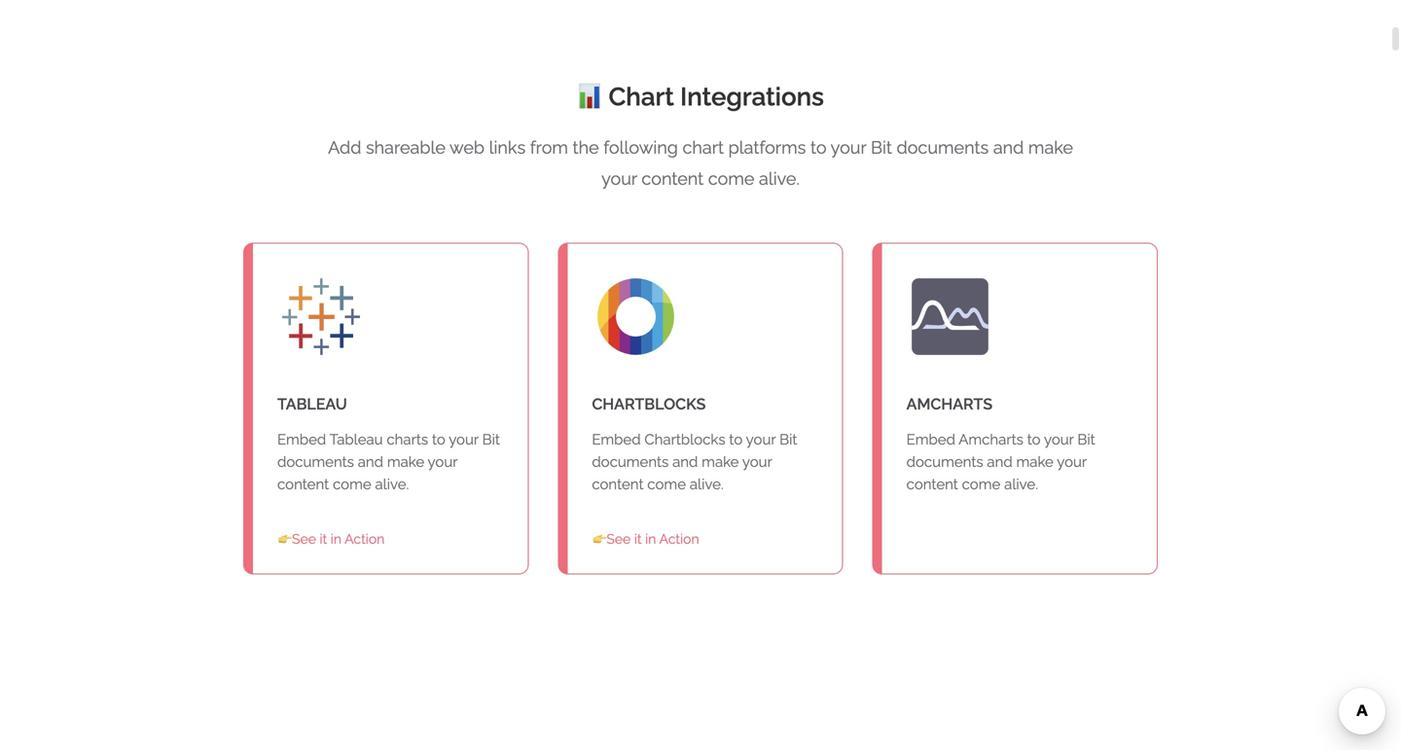 Task type: describe. For each thing, give the bounding box(es) containing it.
tableau
[[277, 395, 347, 413]]

content inside embed tableau charts to your bit documents and make your content come alive.
[[277, 476, 329, 493]]

and inside add shareable web links from the following chart platforms to your bit documents and make your content come alive.
[[994, 137, 1024, 158]]

web
[[450, 137, 485, 158]]

👉see for chartblocks
[[593, 531, 631, 548]]

bit inside embed amcharts to your bit documents and make your content come alive.
[[1078, 431, 1096, 448]]

add
[[328, 137, 362, 158]]

documents inside add shareable web links from the following chart platforms to your bit documents and make your content come alive.
[[897, 137, 989, 158]]

embed for tableau
[[277, 431, 326, 448]]

bit inside embed tableau charts to your bit documents and make your content come alive.
[[482, 431, 500, 448]]

chartblocks
[[592, 395, 706, 413]]

content inside add shareable web links from the following chart platforms to your bit documents and make your content come alive.
[[642, 168, 704, 189]]

👉see it in action link for tableau
[[268, 525, 396, 554]]

bit.ai and chartblocks integration image
[[592, 273, 690, 390]]

and inside embed tableau charts to your bit documents and make your content come alive.
[[358, 454, 384, 471]]

come inside embed chartblocks to your bit documents and make your content come alive.
[[648, 476, 686, 493]]

following
[[604, 137, 678, 158]]

alive. inside embed amcharts to your bit documents and make your content come alive.
[[1005, 476, 1039, 493]]

the
[[573, 137, 599, 158]]

links
[[489, 137, 526, 158]]

shareable
[[366, 137, 446, 158]]

in for chartblocks
[[646, 531, 656, 548]]

👉see it in action for chartblocks
[[593, 531, 700, 548]]

👉see it in action for tableau
[[278, 531, 385, 548]]

it for chartblocks
[[634, 531, 642, 548]]

make inside add shareable web links from the following chart platforms to your bit documents and make your content come alive.
[[1029, 137, 1074, 158]]

action for tableau
[[345, 531, 385, 548]]

integrations
[[681, 82, 824, 111]]

action for chartblocks
[[659, 531, 700, 548]]

amcharts
[[907, 395, 993, 413]]

alive. inside embed tableau charts to your bit documents and make your content come alive.
[[375, 476, 409, 493]]

make inside embed tableau charts to your bit documents and make your content come alive.
[[387, 454, 425, 471]]

bit inside add shareable web links from the following chart platforms to your bit documents and make your content come alive.
[[871, 137, 893, 158]]

and inside embed amcharts to your bit documents and make your content come alive.
[[987, 454, 1013, 471]]



Task type: locate. For each thing, give the bounding box(es) containing it.
come down amcharts
[[962, 476, 1001, 493]]

1 horizontal spatial 👉see it in action
[[593, 531, 700, 548]]

📊
[[577, 82, 603, 111]]

1 horizontal spatial 👉see
[[593, 531, 631, 548]]

chartblocks
[[645, 431, 726, 448]]

tableau
[[330, 431, 383, 448]]

embed down amcharts
[[907, 431, 956, 448]]

to inside embed chartblocks to your bit documents and make your content come alive.
[[729, 431, 743, 448]]

bit inside embed chartblocks to your bit documents and make your content come alive.
[[780, 431, 798, 448]]

to right amcharts
[[1028, 431, 1041, 448]]

chart
[[683, 137, 724, 158]]

👉see it in action
[[278, 531, 385, 548], [593, 531, 700, 548]]

0 horizontal spatial embed
[[277, 431, 326, 448]]

alive.
[[759, 168, 800, 189], [375, 476, 409, 493], [690, 476, 724, 493], [1005, 476, 1039, 493]]

embed inside embed tableau charts to your bit documents and make your content come alive.
[[277, 431, 326, 448]]

alive. down platforms
[[759, 168, 800, 189]]

👉see for tableau
[[278, 531, 316, 548]]

2 horizontal spatial embed
[[907, 431, 956, 448]]

0 horizontal spatial action
[[345, 531, 385, 548]]

documents
[[897, 137, 989, 158], [277, 454, 354, 471], [592, 454, 669, 471], [907, 454, 984, 471]]

make
[[1029, 137, 1074, 158], [387, 454, 425, 471], [702, 454, 739, 471], [1017, 454, 1054, 471]]

0 horizontal spatial in
[[331, 531, 342, 548]]

come down chart
[[708, 168, 755, 189]]

1 horizontal spatial it
[[634, 531, 642, 548]]

👉see it in action down embed tableau charts to your bit documents and make your content come alive.
[[278, 531, 385, 548]]

to inside add shareable web links from the following chart platforms to your bit documents and make your content come alive.
[[811, 137, 827, 158]]

make inside embed chartblocks to your bit documents and make your content come alive.
[[702, 454, 739, 471]]

make inside embed amcharts to your bit documents and make your content come alive.
[[1017, 454, 1054, 471]]

📊 chart integrations
[[577, 82, 824, 111]]

content down amcharts
[[907, 476, 959, 493]]

bit.ai and amcharts integrations image
[[907, 273, 1004, 390]]

come inside add shareable web links from the following chart platforms to your bit documents and make your content come alive.
[[708, 168, 755, 189]]

in for tableau
[[331, 531, 342, 548]]

2 it from the left
[[634, 531, 642, 548]]

to inside embed tableau charts to your bit documents and make your content come alive.
[[432, 431, 446, 448]]

come down tableau
[[333, 476, 372, 493]]

👉see it in action link
[[268, 525, 396, 554], [582, 525, 710, 554]]

come down chartblocks
[[648, 476, 686, 493]]

2 👉see from the left
[[593, 531, 631, 548]]

documents inside embed amcharts to your bit documents and make your content come alive.
[[907, 454, 984, 471]]

platforms
[[729, 137, 806, 158]]

👉see
[[278, 531, 316, 548], [593, 531, 631, 548]]

2 embed from the left
[[592, 431, 641, 448]]

embed
[[277, 431, 326, 448], [592, 431, 641, 448], [907, 431, 956, 448]]

👉see it in action link for chartblocks
[[582, 525, 710, 554]]

to
[[811, 137, 827, 158], [432, 431, 446, 448], [729, 431, 743, 448], [1028, 431, 1041, 448]]

1 👉see it in action link from the left
[[268, 525, 396, 554]]

alive. inside embed chartblocks to your bit documents and make your content come alive.
[[690, 476, 724, 493]]

👉see it in action link down embed chartblocks to your bit documents and make your content come alive.
[[582, 525, 710, 554]]

alive. down chartblocks
[[690, 476, 724, 493]]

alive. down charts
[[375, 476, 409, 493]]

in down embed tableau charts to your bit documents and make your content come alive.
[[331, 531, 342, 548]]

2 👉see it in action link from the left
[[582, 525, 710, 554]]

1 in from the left
[[331, 531, 342, 548]]

charts
[[387, 431, 428, 448]]

1 embed from the left
[[277, 431, 326, 448]]

and inside embed chartblocks to your bit documents and make your content come alive.
[[673, 454, 698, 471]]

embed for amcharts
[[907, 431, 956, 448]]

content down chart
[[642, 168, 704, 189]]

alive. down amcharts
[[1005, 476, 1039, 493]]

1 it from the left
[[320, 531, 327, 548]]

embed down chartblocks
[[592, 431, 641, 448]]

it
[[320, 531, 327, 548], [634, 531, 642, 548]]

1 horizontal spatial embed
[[592, 431, 641, 448]]

0 horizontal spatial it
[[320, 531, 327, 548]]

embed chartblocks to your bit documents and make your content come alive.
[[592, 431, 798, 493]]

to right chartblocks
[[729, 431, 743, 448]]

documents inside embed chartblocks to your bit documents and make your content come alive.
[[592, 454, 669, 471]]

documents inside embed tableau charts to your bit documents and make your content come alive.
[[277, 454, 354, 471]]

amcharts
[[959, 431, 1024, 448]]

come inside embed amcharts to your bit documents and make your content come alive.
[[962, 476, 1001, 493]]

to inside embed amcharts to your bit documents and make your content come alive.
[[1028, 431, 1041, 448]]

bit
[[871, 137, 893, 158], [482, 431, 500, 448], [780, 431, 798, 448], [1078, 431, 1096, 448]]

1 👉see it in action from the left
[[278, 531, 385, 548]]

2 action from the left
[[659, 531, 700, 548]]

in down embed chartblocks to your bit documents and make your content come alive.
[[646, 531, 656, 548]]

👉see it in action down embed chartblocks to your bit documents and make your content come alive.
[[593, 531, 700, 548]]

to right charts
[[432, 431, 446, 448]]

embed inside embed chartblocks to your bit documents and make your content come alive.
[[592, 431, 641, 448]]

0 horizontal spatial 👉see it in action
[[278, 531, 385, 548]]

👉see it in action link down embed tableau charts to your bit documents and make your content come alive.
[[268, 525, 396, 554]]

1 horizontal spatial 👉see it in action link
[[582, 525, 710, 554]]

add shareable web links from the following chart platforms to your bit documents and make your content come alive.
[[328, 137, 1074, 189]]

come inside embed tableau charts to your bit documents and make your content come alive.
[[333, 476, 372, 493]]

0 horizontal spatial 👉see it in action link
[[268, 525, 396, 554]]

1 👉see from the left
[[278, 531, 316, 548]]

3 embed from the left
[[907, 431, 956, 448]]

2 👉see it in action from the left
[[593, 531, 700, 548]]

to right platforms
[[811, 137, 827, 158]]

action
[[345, 531, 385, 548], [659, 531, 700, 548]]

1 horizontal spatial action
[[659, 531, 700, 548]]

chart
[[609, 82, 674, 111]]

come
[[708, 168, 755, 189], [333, 476, 372, 493], [648, 476, 686, 493], [962, 476, 1001, 493]]

content
[[642, 168, 704, 189], [277, 476, 329, 493], [592, 476, 644, 493], [907, 476, 959, 493]]

embed down tableau
[[277, 431, 326, 448]]

embed amcharts to your bit documents and make your content come alive.
[[907, 431, 1096, 493]]

embed inside embed amcharts to your bit documents and make your content come alive.
[[907, 431, 956, 448]]

content inside embed chartblocks to your bit documents and make your content come alive.
[[592, 476, 644, 493]]

action down embed chartblocks to your bit documents and make your content come alive.
[[659, 531, 700, 548]]

action down embed tableau charts to your bit documents and make your content come alive.
[[345, 531, 385, 548]]

from
[[530, 137, 568, 158]]

alive. inside add shareable web links from the following chart platforms to your bit documents and make your content come alive.
[[759, 168, 800, 189]]

in
[[331, 531, 342, 548], [646, 531, 656, 548]]

content down chartblocks
[[592, 476, 644, 493]]

embed for chartblocks
[[592, 431, 641, 448]]

2 in from the left
[[646, 531, 656, 548]]

1 action from the left
[[345, 531, 385, 548]]

1 horizontal spatial in
[[646, 531, 656, 548]]

embed tableau charts to your bit documents and make your content come alive.
[[277, 431, 500, 493]]

your
[[831, 137, 867, 158], [602, 168, 637, 189], [449, 431, 479, 448], [746, 431, 776, 448], [1044, 431, 1074, 448], [428, 454, 458, 471], [743, 454, 772, 471], [1057, 454, 1087, 471]]

bit.ai and tableau integration image
[[277, 273, 375, 361]]

content inside embed amcharts to your bit documents and make your content come alive.
[[907, 476, 959, 493]]

content down tableau
[[277, 476, 329, 493]]

it for tableau
[[320, 531, 327, 548]]

0 horizontal spatial 👉see
[[278, 531, 316, 548]]

and
[[994, 137, 1024, 158], [358, 454, 384, 471], [673, 454, 698, 471], [987, 454, 1013, 471]]



Task type: vqa. For each thing, say whether or not it's contained in the screenshot.
👉see to the left
yes



